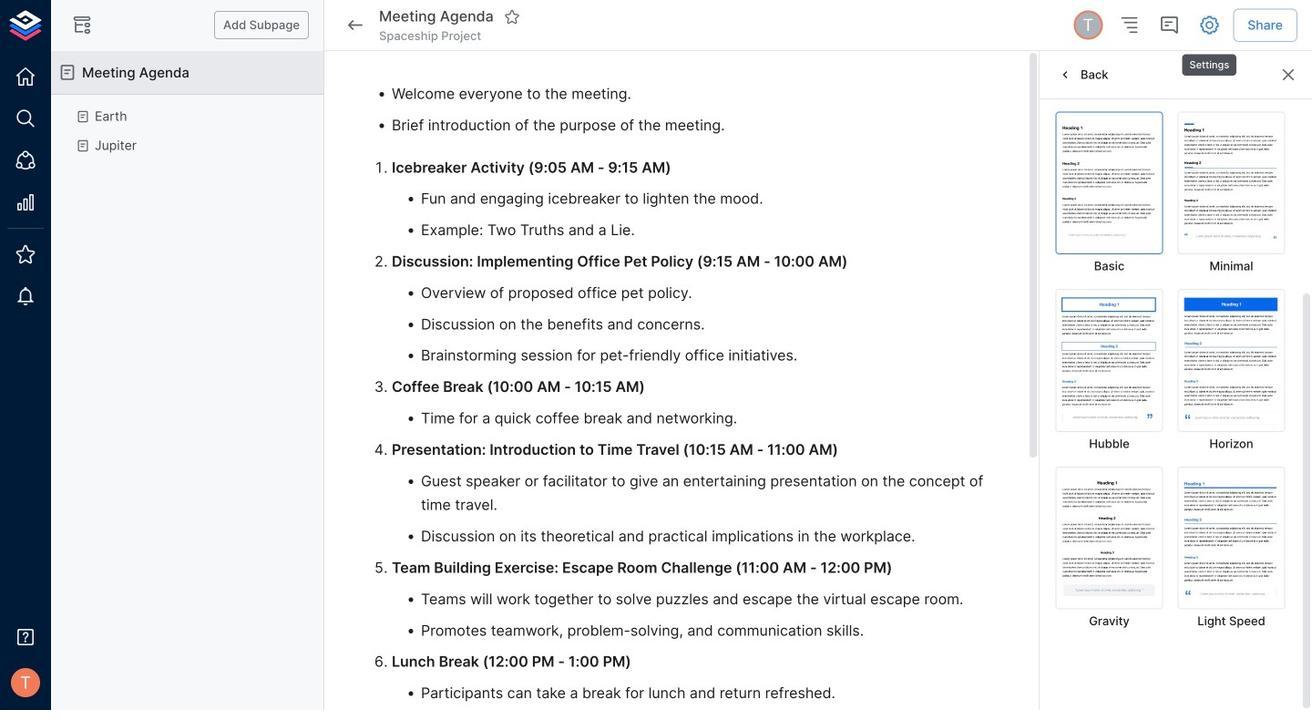 Task type: describe. For each thing, give the bounding box(es) containing it.
go back image
[[345, 14, 367, 36]]

comments image
[[1159, 14, 1181, 36]]

settings image
[[1199, 14, 1221, 36]]

favorite image
[[504, 9, 520, 25]]



Task type: locate. For each thing, give the bounding box(es) containing it.
table of contents image
[[1119, 14, 1141, 36]]

tooltip
[[1181, 41, 1239, 77]]

hide wiki image
[[71, 14, 93, 36]]



Task type: vqa. For each thing, say whether or not it's contained in the screenshot.
THIS DOCUMENT IS LOCKED image
no



